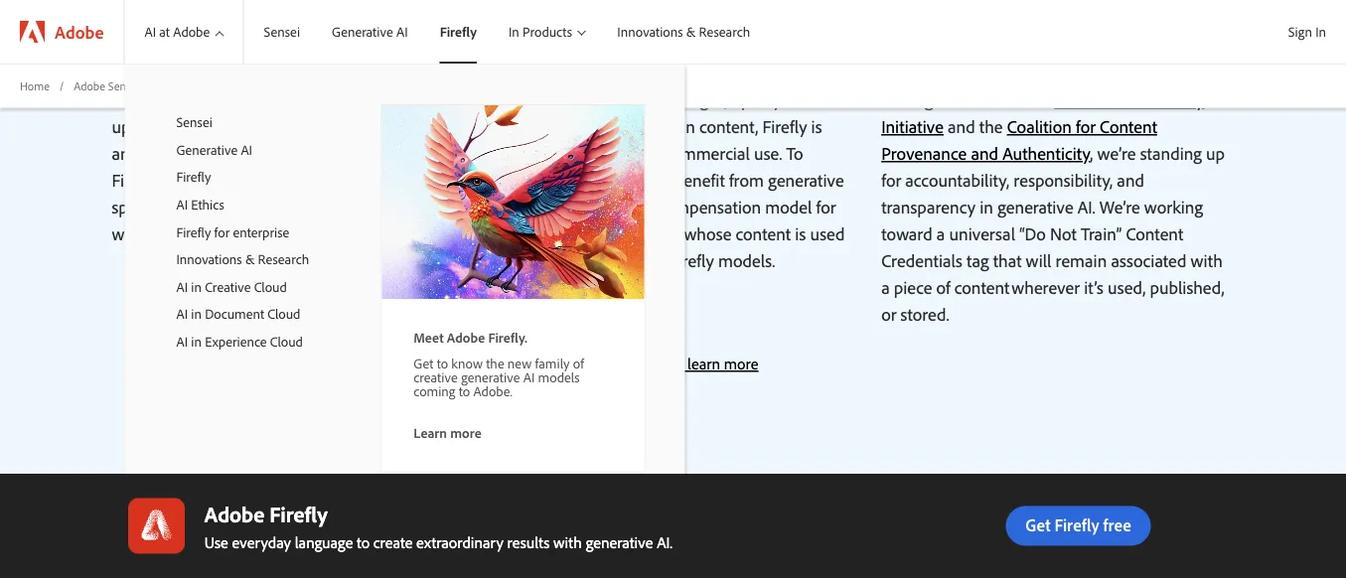Task type: vqa. For each thing, say whether or not it's contained in the screenshot.
Creative
yes



Task type: locate. For each thing, give the bounding box(es) containing it.
process.
[[291, 45, 359, 71]]

sensei inside group
[[176, 113, 213, 131]]

firefly down the embedded
[[176, 168, 211, 186]]

safe
[[607, 142, 636, 165]]

in up give
[[509, 23, 519, 40]]

0 horizontal spatial get
[[414, 355, 434, 372]]

in right "sign"
[[1316, 23, 1327, 40]]

for inside , we're standing up for accountability, responsibility, and transparency in generative ai. we're working toward a universal "do not train" content credentials tag that will remain associated with a piece of content wherever it's used, published, or stored.
[[882, 169, 902, 191]]

in inside sign in button
[[1316, 23, 1327, 40]]

workflows.
[[112, 223, 191, 245]]

generative down natural
[[176, 141, 238, 158]]

get down meet on the left
[[414, 355, 434, 372]]

adobe up the made
[[346, 142, 393, 165]]

images,
[[673, 89, 728, 111]]

adobe inside adobe firefly use everyday language to create extraordinary results with generative ai.
[[205, 500, 265, 528]]

0 vertical spatial generative ai
[[332, 23, 408, 40]]

sensei up process.
[[264, 23, 300, 40]]

0 vertical spatial generative ai link
[[312, 0, 420, 64]]

a right both
[[379, 115, 388, 138]]

0 horizontal spatial firefly link
[[145, 163, 341, 191]]

research for the top the innovations & research link
[[699, 23, 751, 40]]

2 vertical spatial content
[[1126, 223, 1184, 245]]

sensei up the embedded
[[176, 113, 213, 131]]

in left creative
[[191, 278, 202, 295]]

0 horizontal spatial innovations & research link
[[145, 245, 341, 273]]

0 horizontal spatial stock
[[548, 223, 588, 245]]

adobe.
[[473, 383, 513, 400]]

is inside the vision for firefly is to help people expand upon their natural creativity. as both a product and an embedded model inside adobe apps, firefly offers generative ai tools made specifically for creative needs, use cases, and workflows.
[[262, 89, 273, 111]]

cloud up ai in document cloud link
[[254, 278, 287, 295]]

and down and the
[[971, 142, 999, 165]]

adobe inside meet adobe firefly. get to know the new family of creative generative ai models coming to adobe.
[[447, 329, 485, 346]]

1 horizontal spatial generative ai
[[332, 23, 408, 40]]

innovations for leftmost the innovations & research link
[[176, 250, 242, 268]]

1 vertical spatial creative
[[219, 196, 276, 218]]

expand
[[386, 89, 440, 111]]

in products
[[509, 23, 573, 40]]

content up associated
[[1126, 223, 1184, 245]]

generative inside trained on adobe stock images, openly licensed content, and public domain content, firefly is designed to be safe for commercial use. to ensure that creators can benefit from generative ai, we've developed a compensation model for adobe stock contributors whose content is used in the dataset to retrain firefly models.
[[768, 169, 844, 191]]

used
[[810, 223, 845, 245]]

ai in experience cloud link
[[145, 328, 341, 355]]

0 vertical spatial model
[[248, 142, 295, 165]]

of right piece
[[937, 276, 951, 299]]

contributors
[[592, 223, 680, 245]]

ai. inside adobe firefly use everyday language to create extraordinary results with generative ai.
[[657, 533, 673, 553]]

sensei link
[[244, 0, 312, 64], [145, 104, 341, 136]]

0 vertical spatial generative
[[332, 23, 393, 40]]

for down offers at the top left of the page
[[195, 196, 215, 218]]

generative up the ethics
[[205, 169, 281, 191]]

0 vertical spatial sensei link
[[244, 0, 312, 64]]

ai inside meet adobe firefly. get to know the new family of creative generative ai models coming to adobe.
[[523, 369, 535, 386]]

learn more
[[414, 424, 482, 442]]

&
[[687, 23, 696, 40], [245, 250, 255, 268]]

firefly down whose
[[670, 250, 714, 272]]

1 horizontal spatial authenticity
[[1117, 89, 1205, 111]]

group containing sensei
[[125, 64, 685, 506]]

content, up 'commercial'
[[700, 115, 759, 138]]

stock
[[629, 89, 669, 111], [548, 223, 588, 245]]

ai left document
[[176, 305, 188, 323]]

1 vertical spatial content
[[1100, 115, 1158, 138]]

0 vertical spatial innovations
[[618, 23, 683, 40]]

get firefly free link
[[1006, 506, 1152, 546]]

is down licensed
[[812, 115, 823, 138]]

create
[[374, 533, 413, 553]]

0 vertical spatial &
[[687, 23, 696, 40]]

that inside trained on adobe stock images, openly licensed content, and public domain content, firefly is designed to be safe for commercial use. to ensure that creators can benefit from generative ai, we've developed a compensation model for adobe stock contributors whose content is used in the dataset to retrain firefly models.
[[550, 169, 578, 191]]

standing
[[1141, 142, 1202, 165]]

1 horizontal spatial with
[[1191, 250, 1223, 272]]

1 horizontal spatial innovations & research
[[618, 23, 751, 40]]

our
[[615, 354, 637, 374]]

in for ai in experience cloud
[[191, 333, 202, 350]]

0 horizontal spatial of
[[573, 355, 584, 372]]

cloud for ai in experience cloud
[[270, 333, 303, 350]]

1 horizontal spatial generative
[[332, 23, 393, 40]]

creators up developed
[[582, 169, 640, 191]]

give
[[497, 45, 534, 71]]

in for ai in creative cloud
[[191, 278, 202, 295]]

content wherever
[[955, 276, 1080, 299]]

1 horizontal spatial ai.
[[1078, 196, 1096, 218]]

results
[[507, 533, 550, 553]]

with right the results at the bottom left
[[554, 533, 582, 553]]

& up advantages.
[[687, 23, 696, 40]]

creators down products
[[539, 45, 607, 71]]

2 horizontal spatial is
[[812, 115, 823, 138]]

content,
[[497, 115, 556, 138], [700, 115, 759, 138]]

to inside adobe firefly use everyday language to create extraordinary results with generative ai.
[[357, 533, 370, 553]]

adobe left the
[[74, 78, 105, 93]]

in inside trained on adobe stock images, openly licensed content, and public domain content, firefly is designed to be safe for commercial use. to ensure that creators can benefit from generative ai, we've developed a compensation model for adobe stock contributors whose content is used in the dataset to retrain firefly models.
[[497, 250, 510, 272]]

1 vertical spatial generative
[[176, 141, 238, 158]]

we're
[[1100, 196, 1141, 218]]

their
[[154, 115, 187, 138]]

2 vertical spatial cloud
[[270, 333, 303, 350]]

innovations & research link down firefly for enterprise
[[145, 245, 341, 273]]

to up creativity.
[[277, 89, 292, 111]]

1 vertical spatial ai.
[[657, 533, 673, 553]]

1 vertical spatial model
[[765, 196, 812, 218]]

compensation
[[658, 196, 761, 218]]

0 horizontal spatial sensei
[[108, 78, 139, 93]]

generative ai down natural
[[176, 141, 252, 158]]

generative up process.
[[332, 23, 393, 40]]

and down on on the left of the page
[[560, 115, 587, 138]]

the left new
[[486, 355, 504, 372]]

authenticity
[[1117, 89, 1205, 111], [1003, 142, 1090, 165]]

generative ai for firefly
[[176, 141, 252, 158]]

ai. inside , we're standing up for accountability, responsibility, and transparency in generative ai. we're working toward a universal "do not train" content credentials tag that will remain associated with a piece of content wherever it's used, published, or stored.
[[1078, 196, 1096, 218]]

generative ai link
[[312, 0, 420, 64], [145, 136, 341, 163]]

ai ethics
[[176, 196, 224, 213]]

0 vertical spatial creators
[[539, 45, 607, 71]]

0 horizontal spatial generative
[[176, 141, 238, 158]]

firefly left 'free'
[[1055, 514, 1100, 536]]

cloud for ai in creative cloud
[[254, 278, 287, 295]]

ai inside the vision for firefly is to help people expand upon their natural creativity. as both a product and an embedded model inside adobe apps, firefly offers generative ai tools made specifically for creative needs, use cases, and workflows.
[[285, 169, 300, 191]]

adobe up use
[[205, 500, 265, 528]]

group
[[125, 64, 685, 506]]

apps,
[[397, 142, 435, 165]]

creative down meet on the left
[[414, 369, 458, 386]]

in up universal
[[980, 196, 994, 218]]

1 horizontal spatial in
[[1316, 23, 1327, 40]]

firefly link up the ethics
[[145, 163, 341, 191]]

0 vertical spatial stock
[[629, 89, 669, 111]]

licensed
[[786, 89, 845, 111]]

1 vertical spatial &
[[245, 250, 255, 268]]

2 horizontal spatial sensei
[[264, 23, 300, 40]]

innovations up creative
[[176, 250, 242, 268]]

adobe inside dropdown button
[[173, 23, 210, 40]]

a up or
[[882, 276, 890, 299]]

generative inside the vision for firefly is to help people expand upon their natural creativity. as both a product and an embedded model inside adobe apps, firefly offers generative ai tools made specifically for creative needs, use cases, and workflows.
[[205, 169, 281, 191]]

1 horizontal spatial research
[[699, 23, 751, 40]]

for down provenance
[[882, 169, 902, 191]]

1 vertical spatial generative ai
[[176, 141, 252, 158]]

firefly link left give
[[420, 0, 489, 64]]

the left dataset
[[514, 250, 538, 272]]

0 horizontal spatial content,
[[497, 115, 556, 138]]

see our faq to learn more
[[588, 354, 759, 374]]

1 vertical spatial that
[[993, 250, 1022, 272]]

stock up domain
[[629, 89, 669, 111]]

1 horizontal spatial more
[[724, 354, 759, 374]]

1 vertical spatial cloud
[[268, 305, 301, 323]]

1 horizontal spatial sensei
[[176, 113, 213, 131]]

an
[[143, 142, 161, 165]]

0 vertical spatial firefly link
[[420, 0, 489, 64]]

content down the responsibility.
[[1055, 89, 1113, 111]]

0 horizontal spatial in
[[509, 23, 519, 40]]

ai in experience cloud
[[176, 333, 303, 350]]

1 horizontal spatial innovations & research link
[[598, 0, 762, 64]]

0 horizontal spatial with
[[554, 533, 582, 553]]

model up content
[[765, 196, 812, 218]]

0 vertical spatial with
[[1191, 250, 1223, 272]]

authenticity up the standing on the top right
[[1117, 89, 1205, 111]]

0 vertical spatial that
[[550, 169, 578, 191]]

generative ai up process.
[[332, 23, 408, 40]]

can
[[645, 169, 670, 191]]

adobe right the adobe, inc. icon
[[55, 20, 104, 43]]

that up we've at the left
[[550, 169, 578, 191]]

ai left experience
[[176, 333, 188, 350]]

research inside group
[[258, 250, 309, 268]]

creative
[[220, 45, 286, 71], [219, 196, 276, 218], [414, 369, 458, 386]]

1 horizontal spatial of
[[937, 276, 951, 299]]

firefly up language
[[270, 500, 328, 528]]

cloud
[[254, 278, 287, 295], [268, 305, 301, 323], [270, 333, 303, 350]]

with
[[1191, 250, 1223, 272], [554, 533, 582, 553]]

accountability,
[[906, 169, 1010, 191]]

1 vertical spatial creators
[[582, 169, 640, 191]]

0 horizontal spatial &
[[245, 250, 255, 268]]

that inside , we're standing up for accountability, responsibility, and transparency in generative ai. we're working toward a universal "do not train" content credentials tag that will remain associated with a piece of content wherever it's used, published, or stored.
[[993, 250, 1022, 272]]

cloud for ai in document cloud
[[268, 305, 301, 323]]

universal
[[950, 223, 1016, 245]]

, we're standing up for accountability, responsibility, and transparency in generative ai. we're working toward a universal "do not train" content credentials tag that will remain associated with a piece of content wherever it's used, published, or stored.
[[882, 142, 1225, 326]]

to left be
[[566, 142, 581, 165]]

2 in from the left
[[509, 23, 519, 40]]

from
[[729, 169, 764, 191]]

a down can
[[645, 196, 654, 218]]

ai,
[[497, 196, 515, 218]]

0 horizontal spatial that
[[550, 169, 578, 191]]

adobe firefly logo image
[[128, 499, 185, 554]]

in down "ai,"
[[497, 250, 510, 272]]

with up published,
[[1191, 250, 1223, 272]]

1 vertical spatial firefly link
[[145, 163, 341, 191]]

and left an
[[112, 142, 139, 165]]

2 vertical spatial is
[[795, 223, 806, 245]]

1 vertical spatial of
[[573, 355, 584, 372]]

ai at adobe
[[145, 23, 210, 40]]

in
[[980, 196, 994, 218], [497, 250, 510, 272], [191, 278, 202, 295], [191, 305, 202, 323], [191, 333, 202, 350]]

of
[[937, 276, 951, 299], [573, 355, 584, 372]]

1 horizontal spatial content,
[[700, 115, 759, 138]]

in
[[1316, 23, 1327, 40], [509, 23, 519, 40]]

faq
[[640, 354, 667, 374]]

enhance
[[112, 45, 183, 71]]

0 vertical spatial more
[[724, 354, 759, 374]]

0 horizontal spatial model
[[248, 142, 295, 165]]

coalition for content provenance and authenticity link
[[882, 115, 1158, 165]]

use
[[331, 196, 356, 218]]

1 horizontal spatial is
[[795, 223, 806, 245]]

0 vertical spatial get
[[414, 355, 434, 372]]

is left used
[[795, 223, 806, 245]]

creative left process.
[[220, 45, 286, 71]]

meet
[[414, 329, 444, 346]]

0 vertical spatial ai.
[[1078, 196, 1096, 218]]

innovations & research down firefly for enterprise link
[[176, 250, 309, 268]]

ai in creative cloud
[[176, 278, 287, 295]]

firefly link for innovations
[[420, 0, 489, 64]]

will
[[1026, 250, 1052, 272]]

generative for innovations
[[332, 23, 393, 40]]

generative down firefly.
[[461, 369, 520, 386]]

whose
[[684, 223, 732, 245]]

made
[[344, 169, 385, 191]]

0 vertical spatial cloud
[[254, 278, 287, 295]]

1 vertical spatial innovations & research link
[[145, 245, 341, 273]]

generative up "do on the top
[[998, 196, 1074, 218]]

ai. for firefly
[[657, 533, 673, 553]]

with inside adobe firefly use everyday language to create extraordinary results with generative ai.
[[554, 533, 582, 553]]

1 vertical spatial sensei
[[108, 78, 139, 93]]

specifically
[[112, 196, 191, 218]]

model down creativity.
[[248, 142, 295, 165]]

cases,
[[360, 196, 402, 218]]

sensei link up the help
[[244, 0, 312, 64]]

content, down trained
[[497, 115, 556, 138]]

vision
[[143, 89, 185, 111]]

in for ai in document cloud
[[191, 305, 202, 323]]

ai
[[145, 23, 156, 40], [397, 23, 408, 40], [241, 141, 252, 158], [285, 169, 300, 191], [176, 196, 188, 213], [176, 278, 188, 295], [176, 305, 188, 323], [176, 333, 188, 350], [523, 369, 535, 386]]

for up used
[[816, 196, 836, 218]]

0 horizontal spatial authenticity
[[1003, 142, 1090, 165]]

firefly link for firefly
[[145, 163, 341, 191]]

2 vertical spatial creative
[[414, 369, 458, 386]]

1 vertical spatial is
[[812, 115, 823, 138]]

firefly inside adobe firefly use everyday language to create extraordinary results with generative ai.
[[270, 500, 328, 528]]

ai up needs,
[[285, 169, 300, 191]]

0 horizontal spatial ai.
[[657, 533, 673, 553]]

generative right the results at the bottom left
[[586, 533, 653, 553]]

stock up dataset
[[548, 223, 588, 245]]

0 vertical spatial research
[[699, 23, 751, 40]]

and inside 'coalition for content provenance and authenticity'
[[971, 142, 999, 165]]

content
[[1055, 89, 1113, 111], [1100, 115, 1158, 138], [1126, 223, 1184, 245]]

everyday
[[232, 533, 291, 553]]

sensei link up the embedded
[[145, 104, 341, 136]]

1 vertical spatial innovations & research
[[176, 250, 309, 268]]

in inside , we're standing up for accountability, responsibility, and transparency in generative ai. we're working toward a universal "do not train" content credentials tag that will remain associated with a piece of content wherever it's used, published, or stored.
[[980, 196, 994, 218]]

adobe right at
[[173, 23, 210, 40]]

ai left at
[[145, 23, 156, 40]]

1 horizontal spatial stock
[[629, 89, 669, 111]]

ai. for we're
[[1078, 196, 1096, 218]]

1 vertical spatial research
[[258, 250, 309, 268]]

1 vertical spatial authenticity
[[1003, 142, 1090, 165]]

0 horizontal spatial generative ai
[[176, 141, 252, 158]]

generative ai
[[332, 23, 408, 40], [176, 141, 252, 158]]

0 horizontal spatial more
[[450, 424, 482, 442]]

upon
[[112, 115, 150, 138]]

for up ","
[[1076, 115, 1096, 138]]

content up we're at right top
[[1100, 115, 1158, 138]]

0 vertical spatial innovations & research
[[618, 23, 751, 40]]

get inside meet adobe firefly. get to know the new family of creative generative ai models coming to adobe.
[[414, 355, 434, 372]]

content inside content authenticity initiative
[[1055, 89, 1113, 111]]

0 horizontal spatial research
[[258, 250, 309, 268]]

to right faq
[[671, 354, 684, 374]]

1 vertical spatial innovations
[[176, 250, 242, 268]]

0 horizontal spatial innovations
[[176, 250, 242, 268]]

is up creativity.
[[262, 89, 273, 111]]

1 horizontal spatial innovations
[[618, 23, 683, 40]]

and up "we're"
[[1117, 169, 1145, 191]]

1 horizontal spatial model
[[765, 196, 812, 218]]

authenticity down coalition
[[1003, 142, 1090, 165]]

adobe up know at the bottom of page
[[447, 329, 485, 346]]

for up can
[[640, 142, 660, 165]]

get left 'free'
[[1026, 514, 1051, 536]]

0 vertical spatial sensei
[[264, 23, 300, 40]]

firefly image
[[382, 105, 644, 299]]

1 horizontal spatial firefly link
[[420, 0, 489, 64]]

tag
[[967, 250, 989, 272]]

cloud right document
[[268, 305, 301, 323]]

practical
[[611, 45, 683, 71]]

authenticity inside content authenticity initiative
[[1117, 89, 1205, 111]]

generative ai link up ai ethics link at left top
[[145, 136, 341, 163]]

in left experience
[[191, 333, 202, 350]]

adobe firefly use everyday language to create extraordinary results with generative ai.
[[205, 500, 673, 553]]

1 vertical spatial with
[[554, 533, 582, 553]]

innovations for the top the innovations & research link
[[618, 23, 683, 40]]

of inside meet adobe firefly. get to know the new family of creative generative ai models coming to adobe.
[[573, 355, 584, 372]]

the down the like
[[980, 115, 1003, 138]]

0 vertical spatial of
[[937, 276, 951, 299]]

firefly for enterprise
[[176, 223, 290, 240]]

0 vertical spatial is
[[262, 89, 273, 111]]

of left see
[[573, 355, 584, 372]]

1 vertical spatial sensei link
[[145, 104, 341, 136]]

0 vertical spatial content
[[1055, 89, 1113, 111]]

research up advantages.
[[699, 23, 751, 40]]

generative
[[332, 23, 393, 40], [176, 141, 238, 158]]

1 in from the left
[[1316, 23, 1327, 40]]

1 horizontal spatial that
[[993, 250, 1022, 272]]

family
[[535, 355, 570, 372]]

research down enterprise
[[258, 250, 309, 268]]

2 vertical spatial sensei
[[176, 113, 213, 131]]

ai in document cloud link
[[145, 300, 341, 328]]

generative inside meet adobe firefly. get to know the new family of creative generative ai models coming to adobe.
[[461, 369, 520, 386]]

creative inside meet adobe firefly. get to know the new family of creative generative ai models coming to adobe.
[[414, 369, 458, 386]]

the
[[188, 45, 215, 71], [913, 45, 940, 71], [1027, 89, 1051, 111], [980, 115, 1003, 138], [514, 250, 538, 272], [486, 355, 504, 372]]

0 vertical spatial authenticity
[[1117, 89, 1205, 111]]

it's
[[1084, 276, 1104, 299]]

& down firefly for enterprise link
[[245, 250, 255, 268]]

1 vertical spatial generative ai link
[[145, 136, 341, 163]]

sensei link for innovations
[[244, 0, 312, 64]]

innovations & research link
[[598, 0, 762, 64], [145, 245, 341, 273]]

developed
[[565, 196, 641, 218]]

remain
[[1056, 250, 1107, 272]]

1 horizontal spatial get
[[1026, 514, 1051, 536]]

0 horizontal spatial is
[[262, 89, 273, 111]]

is
[[262, 89, 273, 111], [812, 115, 823, 138], [795, 223, 806, 245]]

ai inside dropdown button
[[145, 23, 156, 40]]



Task type: describe. For each thing, give the bounding box(es) containing it.
retrain
[[618, 250, 666, 272]]

a inside the vision for firefly is to help people expand upon their natural creativity. as both a product and an embedded model inside adobe apps, firefly offers generative ai tools made specifically for creative needs, use cases, and workflows.
[[379, 115, 388, 138]]

efforts
[[947, 89, 994, 111]]

in inside in products dropdown button
[[509, 23, 519, 40]]

at
[[159, 23, 170, 40]]

creators inside trained on adobe stock images, openly licensed content, and public domain content, firefly is designed to be safe for commercial use. to ensure that creators can benefit from generative ai, we've developed a compensation model for adobe stock contributors whose content is used in the dataset to retrain firefly models.
[[582, 169, 640, 191]]

generative inside adobe firefly use everyday language to create extraordinary results with generative ai.
[[586, 533, 653, 553]]

set
[[882, 45, 908, 71]]

models
[[538, 369, 580, 386]]

ai down natural
[[241, 141, 252, 158]]

sensei for firefly for enterprise
[[176, 113, 213, 131]]

trained on adobe stock images, openly licensed content, and public domain content, firefly is designed to be safe for commercial use. to ensure that creators can benefit from generative ai, we've developed a compensation model for adobe stock contributors whose content is used in the dataset to retrain firefly models.
[[497, 89, 845, 272]]

ai down offers at the top left of the page
[[176, 196, 188, 213]]

content inside 'coalition for content provenance and authenticity'
[[1100, 115, 1158, 138]]

adobe sensei link
[[74, 78, 139, 94]]

know
[[452, 355, 483, 372]]

extraordinary
[[417, 533, 504, 553]]

1 content, from the left
[[497, 115, 556, 138]]

stored.
[[901, 303, 950, 326]]

a inside trained on adobe stock images, openly licensed content, and public domain content, firefly is designed to be safe for commercial use. to ensure that creators can benefit from generative ai, we've developed a compensation model for adobe stock contributors whose content is used in the dataset to retrain firefly models.
[[645, 196, 654, 218]]

1 vertical spatial stock
[[548, 223, 588, 245]]

the inside meet adobe firefly. get to know the new family of creative generative ai models coming to adobe.
[[486, 355, 504, 372]]

that for tag
[[993, 250, 1022, 272]]

sensei link for firefly
[[145, 104, 341, 136]]

language
[[295, 533, 353, 553]]

a down transparency
[[937, 223, 945, 245]]

set the standard for responsibility.
[[882, 45, 1168, 71]]

on
[[555, 89, 574, 111]]

like
[[998, 89, 1023, 111]]

and inside , we're standing up for accountability, responsibility, and transparency in generative ai. we're working toward a universal "do not train" content credentials tag that will remain associated with a piece of content wherever it's used, published, or stored.
[[1117, 169, 1145, 191]]

designed
[[497, 142, 562, 165]]

home
[[20, 78, 50, 93]]

authenticity inside 'coalition for content provenance and authenticity'
[[1003, 142, 1090, 165]]

content inside , we're standing up for accountability, responsibility, and transparency in generative ai. we're working toward a universal "do not train" content credentials tag that will remain associated with a piece of content wherever it's used, published, or stored.
[[1126, 223, 1184, 245]]

research for leftmost the innovations & research link
[[258, 250, 309, 268]]

or
[[882, 303, 897, 326]]

commercial
[[664, 142, 750, 165]]

to
[[787, 142, 804, 165]]

be
[[585, 142, 603, 165]]

adobe up public on the left top
[[578, 89, 625, 111]]

adobe down "ai,"
[[497, 223, 544, 245]]

enhance the creative process.
[[112, 45, 359, 71]]

generative ai link for firefly
[[145, 136, 341, 163]]

initiative
[[882, 115, 944, 138]]

2 content, from the left
[[700, 115, 759, 138]]

not
[[1050, 223, 1077, 245]]

ai ethics link
[[145, 191, 341, 218]]

provenance
[[882, 142, 967, 165]]

trained
[[497, 89, 551, 111]]

both
[[341, 115, 375, 138]]

standard
[[945, 45, 1019, 71]]

published,
[[1150, 276, 1225, 299]]

for up the like
[[1023, 45, 1047, 71]]

needs,
[[280, 196, 327, 218]]

sign in
[[1289, 23, 1327, 40]]

coalition
[[1007, 115, 1072, 138]]

"do
[[1020, 223, 1046, 245]]

generative ai link for innovations
[[312, 0, 420, 64]]

of inside , we're standing up for accountability, responsibility, and transparency in generative ai. we're working toward a universal "do not train" content credentials tag that will remain associated with a piece of content wherever it's used, published, or stored.
[[937, 276, 951, 299]]

1 vertical spatial more
[[450, 424, 482, 442]]

firefly up expand
[[440, 23, 477, 40]]

the down ai at adobe
[[188, 45, 215, 71]]

see our faq to learn more link
[[588, 354, 759, 374]]

train"
[[1081, 223, 1122, 245]]

to inside the vision for firefly is to help people expand upon their natural creativity. as both a product and an embedded model inside adobe apps, firefly offers generative ai tools made specifically for creative needs, use cases, and workflows.
[[277, 89, 292, 111]]

firefly for enterprise link
[[145, 218, 341, 245]]

domain
[[640, 115, 695, 138]]

we're
[[1098, 142, 1136, 165]]

up
[[1206, 142, 1225, 165]]

responsibility.
[[1051, 45, 1168, 71]]

public
[[591, 115, 636, 138]]

transparency
[[882, 196, 976, 218]]

home link
[[20, 78, 50, 94]]

1 horizontal spatial &
[[687, 23, 696, 40]]

the
[[112, 89, 139, 111]]

product
[[392, 115, 449, 138]]

and down through efforts like the
[[948, 115, 976, 138]]

the inside trained on adobe stock images, openly licensed content, and public domain content, firefly is designed to be safe for commercial use. to ensure that creators can benefit from generative ai, we've developed a compensation model for adobe stock contributors whose content is used in the dataset to retrain firefly models.
[[514, 250, 538, 272]]

0 horizontal spatial innovations & research
[[176, 250, 309, 268]]

responsibility,
[[1014, 169, 1113, 191]]

to left know at the bottom of page
[[437, 355, 448, 372]]

generative for firefly
[[176, 141, 238, 158]]

that for ensure
[[550, 169, 578, 191]]

natural
[[191, 115, 242, 138]]

firefly down 'ai ethics'
[[176, 223, 211, 240]]

firefly up specifically
[[112, 169, 156, 191]]

the up coalition
[[1027, 89, 1051, 111]]

coming
[[414, 383, 456, 400]]

enterprise
[[233, 223, 290, 240]]

free
[[1104, 514, 1132, 536]]

coalition for content provenance and authenticity
[[882, 115, 1158, 165]]

ai up expand
[[397, 23, 408, 40]]

for inside 'coalition for content provenance and authenticity'
[[1076, 115, 1096, 138]]

toward
[[882, 223, 933, 245]]

inside
[[299, 142, 342, 165]]

adobe inside the vision for firefly is to help people expand upon their natural creativity. as both a product and an embedded model inside adobe apps, firefly offers generative ai tools made specifically for creative needs, use cases, and workflows.
[[346, 142, 393, 165]]

,
[[1090, 142, 1093, 165]]

the right set
[[913, 45, 940, 71]]

models.
[[718, 250, 776, 272]]

ensure
[[497, 169, 546, 191]]

adobe, inc. image
[[20, 21, 45, 43]]

learn
[[414, 424, 447, 442]]

see
[[588, 354, 611, 374]]

1 vertical spatial get
[[1026, 514, 1051, 536]]

model inside the vision for firefly is to help people expand upon their natural creativity. as both a product and an embedded model inside adobe apps, firefly offers generative ai tools made specifically for creative needs, use cases, and workflows.
[[248, 142, 295, 165]]

adobe sensei
[[74, 78, 139, 93]]

for up natural
[[189, 89, 209, 111]]

learn
[[688, 354, 721, 374]]

creative inside the vision for firefly is to help people expand upon their natural creativity. as both a product and an embedded model inside adobe apps, firefly offers generative ai tools made specifically for creative needs, use cases, and workflows.
[[219, 196, 276, 218]]

with inside , we're standing up for accountability, responsibility, and transparency in generative ai. we're working toward a universal "do not train" content credentials tag that will remain associated with a piece of content wherever it's used, published, or stored.
[[1191, 250, 1223, 272]]

for inside group
[[214, 223, 230, 240]]

sensei for innovations & research
[[264, 23, 300, 40]]

generative ai for innovations
[[332, 23, 408, 40]]

and inside trained on adobe stock images, openly licensed content, and public domain content, firefly is designed to be safe for commercial use. to ensure that creators can benefit from generative ai, we've developed a compensation model for adobe stock contributors whose content is used in the dataset to retrain firefly models.
[[560, 115, 587, 138]]

generative inside , we're standing up for accountability, responsibility, and transparency in generative ai. we're working toward a universal "do not train" content credentials tag that will remain associated with a piece of content wherever it's used, published, or stored.
[[998, 196, 1074, 218]]

tools
[[304, 169, 340, 191]]

0 vertical spatial creative
[[220, 45, 286, 71]]

firefly up natural
[[213, 89, 258, 111]]

help
[[296, 89, 328, 111]]

and right cases,
[[407, 196, 434, 218]]

firefly up to
[[763, 115, 807, 138]]

ai in document cloud
[[176, 305, 301, 323]]

people
[[332, 89, 382, 111]]

get firefly free
[[1026, 514, 1132, 536]]

document
[[205, 305, 264, 323]]

to left retrain
[[599, 250, 614, 272]]

to down know at the bottom of page
[[459, 383, 470, 400]]

dataset
[[542, 250, 595, 272]]

meet adobe firefly. get to know the new family of creative generative ai models coming to adobe.
[[414, 329, 584, 400]]

0 vertical spatial innovations & research link
[[598, 0, 762, 64]]

ai left creative
[[176, 278, 188, 295]]

model inside trained on adobe stock images, openly licensed content, and public domain content, firefly is designed to be safe for commercial use. to ensure that creators can benefit from generative ai, we've developed a compensation model for adobe stock contributors whose content is used in the dataset to retrain firefly models.
[[765, 196, 812, 218]]

sign
[[1289, 23, 1313, 40]]

advantages.
[[688, 45, 787, 71]]



